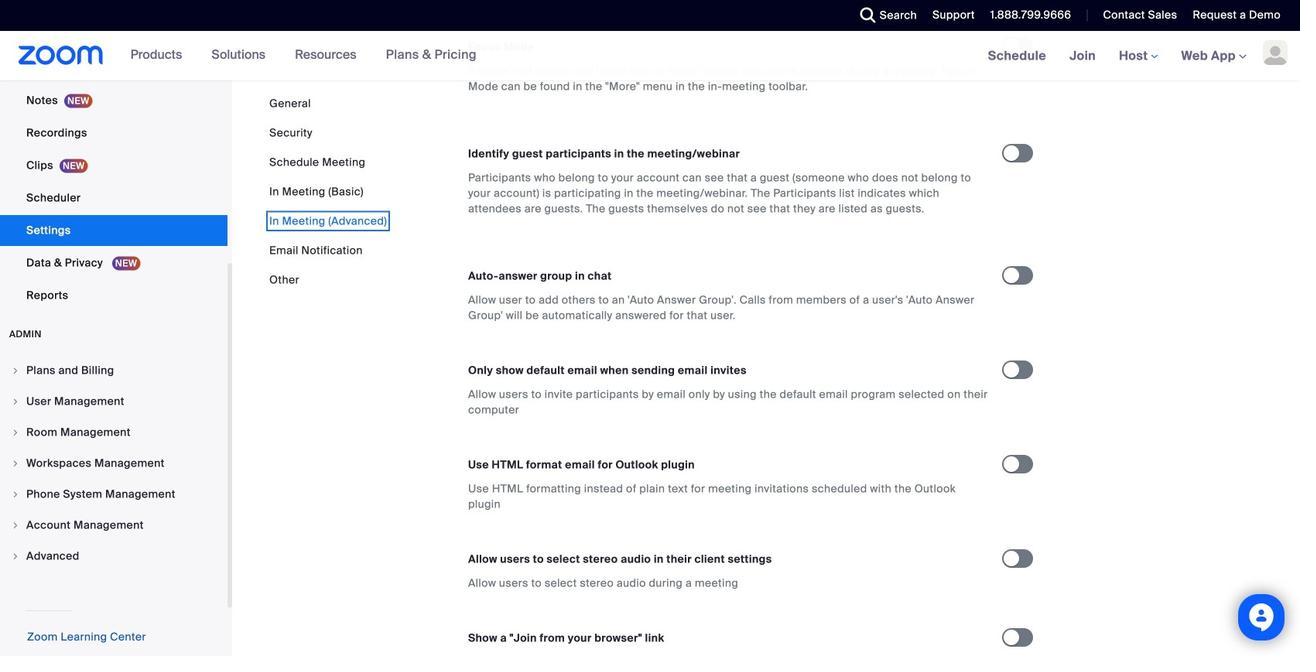 Task type: vqa. For each thing, say whether or not it's contained in the screenshot.
menu bar
yes



Task type: describe. For each thing, give the bounding box(es) containing it.
side navigation navigation
[[0, 0, 232, 657]]

3 menu item from the top
[[0, 418, 228, 448]]

1 menu item from the top
[[0, 356, 228, 386]]

4 right image from the top
[[11, 490, 20, 499]]

6 menu item from the top
[[0, 511, 228, 540]]

right image for second menu item from the top of the admin menu menu at the left bottom
[[11, 397, 20, 407]]

3 right image from the top
[[11, 459, 20, 468]]

personal menu menu
[[0, 0, 228, 313]]

zoom logo image
[[19, 46, 103, 65]]

profile picture image
[[1264, 40, 1288, 65]]

7 menu item from the top
[[0, 542, 228, 571]]

5 menu item from the top
[[0, 480, 228, 509]]



Task type: locate. For each thing, give the bounding box(es) containing it.
right image
[[11, 366, 20, 376], [11, 428, 20, 437], [11, 459, 20, 468], [11, 490, 20, 499], [11, 552, 20, 561]]

menu bar
[[269, 96, 387, 288]]

1 right image from the top
[[11, 366, 20, 376]]

2 menu item from the top
[[0, 387, 228, 417]]

0 vertical spatial right image
[[11, 397, 20, 407]]

product information navigation
[[119, 31, 488, 81]]

1 right image from the top
[[11, 397, 20, 407]]

2 right image from the top
[[11, 521, 20, 530]]

meetings navigation
[[977, 31, 1301, 82]]

admin menu menu
[[0, 356, 228, 573]]

1 vertical spatial right image
[[11, 521, 20, 530]]

2 right image from the top
[[11, 428, 20, 437]]

right image
[[11, 397, 20, 407], [11, 521, 20, 530]]

menu item
[[0, 356, 228, 386], [0, 387, 228, 417], [0, 418, 228, 448], [0, 449, 228, 479], [0, 480, 228, 509], [0, 511, 228, 540], [0, 542, 228, 571]]

right image for second menu item from the bottom
[[11, 521, 20, 530]]

banner
[[0, 31, 1301, 82]]

5 right image from the top
[[11, 552, 20, 561]]

4 menu item from the top
[[0, 449, 228, 479]]



